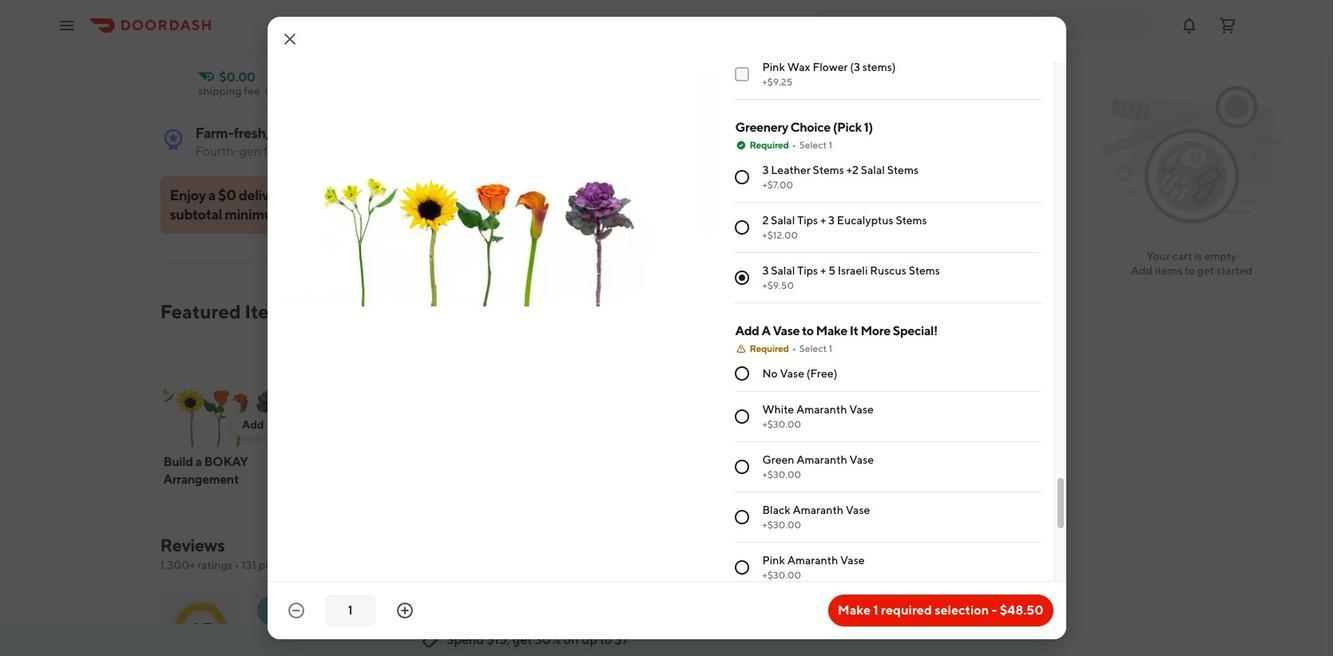 Task type: describe. For each thing, give the bounding box(es) containing it.
+ for 5
[[821, 264, 827, 277]]

fee inside the enjoy a $0 delivery fee on your first order, $5 subtotal minimum required.
[[292, 187, 312, 204]]

• doordash order for 9/27/21
[[864, 634, 942, 646]]

enjoy a $0 delivery fee on your first order, $5 subtotal minimum required.
[[170, 187, 447, 223]]

1 for vase
[[829, 343, 833, 355]]

required
[[881, 603, 932, 618]]

ratings
[[198, 559, 232, 572]]

5
[[829, 264, 836, 277]]

+$12.00
[[763, 229, 798, 241]]

it
[[850, 324, 859, 339]]

morningstar.
[[472, 144, 543, 159]]

featured items heading
[[160, 299, 294, 324]]

previous image
[[851, 555, 863, 567]]

vase for green amaranth vase +$30.00
[[850, 454, 874, 467]]

white amaranth vase +$30.00
[[763, 404, 874, 431]]

bokay
[[204, 455, 248, 470]]

doordash for 10/24/21
[[624, 634, 668, 646]]

• doordash order for 2/16/22
[[360, 634, 438, 646]]

handcrafted
[[272, 125, 350, 141]]

3 leather stems +2  salal stems +$7.00
[[763, 164, 919, 191]]

+$9.25
[[763, 76, 793, 88]]

open menu image
[[58, 16, 77, 35]]

10/24/21
[[577, 634, 616, 646]]

flower
[[813, 61, 848, 74]]

doordash for 9/27/21
[[870, 634, 914, 646]]

add up 'bokay'
[[242, 419, 264, 431]]

featured
[[298, 144, 347, 159]]

close image
[[280, 30, 299, 49]]

$0.00
[[219, 70, 255, 85]]

2/16/22
[[324, 634, 358, 646]]

israeli
[[838, 264, 868, 277]]

pink for pink wax flower (3 stems)
[[763, 61, 785, 74]]

delivery
[[239, 187, 289, 204]]

items
[[1155, 264, 1183, 277]]

white amaranth vase
[[668, 455, 763, 487]]

farm-
[[195, 125, 234, 141]]

• right 10/24/21
[[618, 634, 622, 646]]

a for enjoy
[[208, 187, 216, 204]]

stems)
[[863, 61, 896, 74]]

stems right +2
[[888, 164, 919, 177]]

gen
[[239, 144, 261, 159]]

red
[[845, 455, 869, 470]]

featured items
[[160, 300, 294, 323]]

amaranth for white amaranth vase
[[706, 455, 763, 470]]

required for choice
[[750, 139, 789, 151]]

build a bokay arrangement image
[[163, 334, 283, 447]]

fresh,
[[234, 125, 269, 141]]

$7
[[615, 633, 629, 648]]

1 vertical spatial get
[[513, 633, 532, 648]]

cart
[[1173, 250, 1193, 263]]

reviews link
[[160, 535, 225, 556]]

(free)
[[807, 368, 838, 380]]

1 inside button
[[874, 603, 879, 618]]

no
[[763, 368, 778, 380]]

get inside your cart is empty add items to get started
[[1198, 264, 1215, 277]]

fourth-
[[195, 144, 239, 159]]

shipping fee
[[198, 85, 260, 97]]

florist
[[264, 144, 296, 159]]

add button for build a bokay arrangement
[[232, 412, 274, 438]]

off
[[564, 633, 580, 648]]

increase quantity by 1 image
[[395, 602, 414, 621]]

+$30.00 for black
[[763, 519, 801, 531]]

+$30.00 for green
[[763, 469, 801, 481]]

pink for pink amaranth vase
[[763, 555, 785, 567]]

greenery choice (pick 1)
[[735, 120, 873, 135]]

Current quantity is 1 number field
[[334, 602, 366, 620]]

vase for add a vase to make it more special!
[[773, 324, 800, 339]]

• inside greenery choice (pick 1) group
[[792, 139, 796, 151]]

• right 2/16/22 at the bottom of the page
[[360, 634, 364, 646]]

florist
[[267, 30, 299, 42]]

vase for pink amaranth vase +$30.00
[[841, 555, 865, 567]]

make inside button
[[838, 603, 871, 618]]

$5
[[431, 187, 447, 204]]

0 horizontal spatial fee
[[244, 85, 260, 97]]

required for a
[[750, 343, 789, 355]]

salal inside 3 leather stems +2  salal stems +$7.00
[[861, 164, 885, 177]]

vase for white amaranth vase +$30.00
[[850, 404, 874, 416]]

50
[[795, 455, 811, 470]]

amaranth for pink amaranth vase +$30.00
[[788, 555, 838, 567]]

empty
[[1205, 250, 1237, 263]]

make 1 required selection - $48.50
[[838, 603, 1044, 618]]

flowers
[[352, 125, 398, 141]]

2 salal tips + 3 eucalyptus stems +$12.00
[[763, 214, 927, 241]]

featured
[[160, 300, 241, 323]]

add a vase to make it more special!
[[735, 324, 938, 339]]

build
[[163, 455, 193, 470]]

green
[[763, 454, 795, 467]]

+$30.00 for pink
[[763, 570, 801, 582]]

on
[[314, 187, 331, 204]]

ruscus
[[870, 264, 907, 277]]

pink wax flower (3 stems) +$9.25
[[763, 61, 896, 88]]

9/27/21
[[829, 634, 863, 646]]

$48.50
[[1000, 603, 1044, 618]]

o
[[329, 603, 340, 618]]

more
[[861, 324, 891, 339]]

add review
[[756, 555, 819, 567]]

greenery
[[735, 120, 788, 135]]

(pick
[[833, 120, 862, 135]]

131
[[241, 559, 256, 572]]

order for 2/16/22
[[412, 634, 438, 646]]

+2
[[847, 164, 859, 177]]

to inside group
[[802, 324, 814, 339]]

your cart is empty add items to get started
[[1131, 250, 1253, 277]]

order for 10/24/21
[[669, 634, 696, 646]]

t
[[268, 602, 276, 619]]

andrew
[[799, 603, 843, 618]]

3 for salal
[[763, 264, 769, 277]]

green amaranth vase +$30.00
[[763, 454, 874, 481]]

is
[[1195, 250, 1203, 263]]

amaranth for black amaranth vase +$30.00
[[793, 504, 844, 517]]

first
[[364, 187, 389, 204]]

reviews
[[160, 535, 225, 556]]

subtotal
[[170, 206, 222, 223]]

$0
[[218, 187, 236, 204]]

build a bokay arrangement
[[163, 455, 248, 487]]

farm-fresh, handcrafted flowers fourth-gen florist featured by marketwatch and morningstar.
[[195, 125, 543, 159]]



Task type: vqa. For each thing, say whether or not it's contained in the screenshot.
second +$30.00 from the bottom
yes



Task type: locate. For each thing, give the bounding box(es) containing it.
-
[[992, 603, 998, 618]]

required down a
[[750, 343, 789, 355]]

1 down choice in the top right of the page
[[829, 139, 833, 151]]

your
[[333, 187, 362, 204]]

ruby
[[813, 455, 843, 470]]

0 vertical spatial to
[[1185, 264, 1196, 277]]

2 vertical spatial 3
[[763, 264, 769, 277]]

1
[[829, 139, 833, 151], [829, 343, 833, 355], [874, 603, 879, 618]]

4.7
[[189, 620, 212, 638]]

0 horizontal spatial • doordash order
[[360, 634, 438, 646]]

0 vertical spatial white
[[763, 404, 794, 416]]

+$30.00 up green
[[763, 419, 801, 431]]

vase for white amaranth vase
[[668, 472, 695, 487]]

doordash
[[366, 634, 410, 646], [624, 634, 668, 646], [870, 634, 914, 646]]

• doordash order right 10/24/21
[[618, 634, 696, 646]]

2 horizontal spatial • doordash order
[[864, 634, 942, 646]]

2 vertical spatial 1
[[874, 603, 879, 618]]

1 • doordash order from the left
[[360, 634, 438, 646]]

1 +$30.00 from the top
[[763, 419, 801, 431]]

2 tips from the top
[[798, 264, 818, 277]]

1 vertical spatial a
[[195, 455, 202, 470]]

1 vertical spatial +
[[821, 264, 827, 277]]

add
[[1131, 264, 1153, 277], [735, 324, 760, 339], [242, 419, 264, 431], [747, 419, 769, 431], [756, 555, 778, 567]]

• select 1 for (pick
[[792, 139, 833, 151]]

vase inside white amaranth vase +$30.00
[[850, 404, 874, 416]]

1)
[[864, 120, 873, 135]]

1 tips from the top
[[798, 214, 818, 227]]

salal right +2
[[861, 164, 885, 177]]

review
[[780, 555, 819, 567]]

a for build
[[195, 455, 202, 470]]

tips inside the 3 salal tips + 5 israeli ruscus stems +$9.50
[[798, 264, 818, 277]]

2 doordash from the left
[[624, 634, 668, 646]]

• down greenery choice (pick 1)
[[792, 139, 796, 151]]

enjoy
[[170, 187, 206, 204]]

1 pink from the top
[[763, 61, 785, 74]]

1 select from the top
[[800, 139, 827, 151]]

+ left eucalyptus
[[821, 214, 826, 227]]

pink
[[763, 61, 785, 74], [763, 555, 785, 567]]

select inside greenery choice (pick 1) group
[[800, 139, 827, 151]]

pink inside pink amaranth vase +$30.00
[[763, 555, 785, 567]]

2 add button from the left
[[737, 412, 779, 438]]

0 vertical spatial +
[[821, 214, 826, 227]]

No Vase (Free) radio
[[735, 367, 750, 381]]

1 vertical spatial white
[[668, 455, 704, 470]]

gift, florist
[[242, 30, 299, 42]]

3 inside 2 salal tips + 3 eucalyptus stems +$12.00
[[829, 214, 835, 227]]

amaranth up the $110.00
[[797, 454, 848, 467]]

tanya
[[294, 603, 327, 618]]

stems right eucalyptus
[[896, 214, 927, 227]]

tips for 3
[[798, 214, 818, 227]]

1 horizontal spatial fee
[[292, 187, 312, 204]]

0 vertical spatial a
[[208, 187, 216, 204]]

salal up +$9.50
[[771, 264, 795, 277]]

amaranth
[[797, 404, 847, 416], [797, 454, 848, 467], [706, 455, 763, 470], [793, 504, 844, 517], [788, 555, 838, 567]]

1 required from the top
[[750, 139, 789, 151]]

pink inside pink wax flower (3 stems) +$9.25
[[763, 61, 785, 74]]

+$30.00 down green
[[763, 469, 801, 481]]

reviews 1,300+ ratings • 131 public reviews
[[160, 535, 331, 572]]

wax
[[788, 61, 811, 74]]

3 inside the 3 salal tips + 5 israeli ruscus stems +$9.50
[[763, 264, 769, 277]]

tips left the 5
[[798, 264, 818, 277]]

4 +$30.00 from the top
[[763, 570, 801, 582]]

pink amaranth vase +$30.00
[[763, 555, 865, 582]]

0 vertical spatial required
[[750, 139, 789, 151]]

add left a
[[735, 324, 760, 339]]

1 horizontal spatial doordash
[[624, 634, 668, 646]]

add up green
[[747, 419, 769, 431]]

• select 1 for vase
[[792, 343, 833, 355]]

3 salal tips + 5 israeli ruscus stems +$9.50
[[763, 264, 940, 292]]

1 vertical spatial select
[[800, 343, 827, 355]]

add left the review
[[756, 555, 778, 567]]

• select 1 up the (free)
[[792, 343, 833, 355]]

2 select from the top
[[800, 343, 827, 355]]

1 horizontal spatial white
[[763, 404, 794, 416]]

tips
[[798, 214, 818, 227], [798, 264, 818, 277]]

0 vertical spatial select
[[800, 139, 827, 151]]

3 up +$9.50
[[763, 264, 769, 277]]

3 for leather
[[763, 164, 769, 177]]

stems inside the 3 salal tips + 5 israeli ruscus stems +$9.50
[[909, 264, 940, 277]]

to down the cart
[[1185, 264, 1196, 277]]

order,
[[391, 187, 428, 204]]

1 horizontal spatial add button
[[737, 412, 779, 438]]

select for vase
[[800, 343, 827, 355]]

• doordash order
[[360, 634, 438, 646], [618, 634, 696, 646], [864, 634, 942, 646]]

1 vertical spatial tips
[[798, 264, 818, 277]]

add inside add a vase to make it more special! group
[[735, 324, 760, 339]]

amaranth for white amaranth vase +$30.00
[[797, 404, 847, 416]]

fee left on
[[292, 187, 312, 204]]

• doordash order down the increase quantity by 1 image
[[360, 634, 438, 646]]

1 for (pick
[[829, 139, 833, 151]]

to left $7
[[600, 633, 612, 648]]

• inside add a vase to make it more special! group
[[792, 343, 796, 355]]

amaranth down the $110.00
[[793, 504, 844, 517]]

required.
[[287, 206, 345, 223]]

get down is
[[1198, 264, 1215, 277]]

select for (pick
[[800, 139, 827, 151]]

amaranth down the (free)
[[797, 404, 847, 416]]

tips for 5
[[798, 264, 818, 277]]

1 horizontal spatial get
[[1198, 264, 1215, 277]]

0 vertical spatial salal
[[861, 164, 885, 177]]

+$30.00 down add review
[[763, 570, 801, 582]]

saved button
[[828, 69, 902, 94]]

white for white amaranth vase +$30.00
[[763, 404, 794, 416]]

1 vertical spatial required
[[750, 343, 789, 355]]

0 vertical spatial make
[[816, 324, 848, 339]]

order right $7
[[669, 634, 696, 646]]

0 vertical spatial fee
[[244, 85, 260, 97]]

• doordash order down required
[[864, 634, 942, 646]]

roses
[[871, 455, 905, 470]]

select down choice in the top right of the page
[[800, 139, 827, 151]]

doordash down the increase quantity by 1 image
[[366, 634, 410, 646]]

2
[[763, 214, 769, 227]]

spend
[[447, 633, 484, 648]]

2 horizontal spatial doordash
[[870, 634, 914, 646]]

+ for 3
[[821, 214, 826, 227]]

add button for white amaranth vase
[[737, 412, 779, 438]]

vase inside "black amaranth vase +$30.00"
[[846, 504, 870, 517]]

• select 1 down choice in the top right of the page
[[792, 139, 833, 151]]

2 horizontal spatial order
[[916, 634, 942, 646]]

1 vertical spatial pink
[[763, 555, 785, 567]]

$110.00
[[795, 476, 836, 489]]

dialog containing greenery choice (pick 1)
[[267, 0, 1066, 657]]

+$30.00 inside white amaranth vase +$30.00
[[763, 419, 801, 431]]

2 required from the top
[[750, 343, 789, 355]]

1 vertical spatial 1
[[829, 343, 833, 355]]

get right the $15,
[[513, 633, 532, 648]]

• inside reviews 1,300+ ratings • 131 public reviews
[[234, 559, 239, 572]]

vase inside green amaranth vase +$30.00
[[850, 454, 874, 467]]

3 doordash from the left
[[870, 634, 914, 646]]

special!
[[893, 324, 938, 339]]

dialog
[[267, 0, 1066, 657]]

1 vertical spatial fee
[[292, 187, 312, 204]]

1 vertical spatial make
[[838, 603, 871, 618]]

3 • doordash order from the left
[[864, 634, 942, 646]]

salal for 3 salal tips + 5 israeli ruscus stems
[[771, 264, 795, 277]]

a
[[762, 324, 771, 339]]

started
[[1217, 264, 1253, 277]]

add button
[[232, 412, 274, 438], [737, 412, 779, 438]]

1 inside add a vase to make it more special! group
[[829, 343, 833, 355]]

1 horizontal spatial a
[[208, 187, 216, 204]]

vase inside pink amaranth vase +$30.00
[[841, 555, 865, 567]]

order down the increase quantity by 1 image
[[412, 634, 438, 646]]

+ inside 2 salal tips + 3 eucalyptus stems +$12.00
[[821, 214, 826, 227]]

to for get
[[1185, 264, 1196, 277]]

stems
[[813, 164, 845, 177], [888, 164, 919, 177], [896, 214, 927, 227], [909, 264, 940, 277]]

make inside group
[[816, 324, 848, 339]]

1,300+
[[160, 559, 195, 572]]

+$30.00 down black
[[763, 519, 801, 531]]

pink down black
[[763, 555, 785, 567]]

1 vertical spatial to
[[802, 324, 814, 339]]

to right a
[[802, 324, 814, 339]]

30%
[[535, 633, 561, 648]]

amaranth for green amaranth vase +$30.00
[[797, 454, 848, 467]]

decrease quantity by 1 image
[[286, 602, 306, 621]]

make 1 required selection - $48.50 button
[[828, 595, 1054, 627]]

salal for 2 salal tips + 3 eucalyptus stems
[[771, 214, 795, 227]]

white
[[763, 404, 794, 416], [668, 455, 704, 470]]

0 vertical spatial tips
[[798, 214, 818, 227]]

2 • select 1 from the top
[[792, 343, 833, 355]]

2 +$30.00 from the top
[[763, 469, 801, 481]]

1 vertical spatial 3
[[829, 214, 835, 227]]

make left it
[[816, 324, 848, 339]]

1 • select 1 from the top
[[792, 139, 833, 151]]

• left 131
[[234, 559, 239, 572]]

required down greenery
[[750, 139, 789, 151]]

black amaranth vase +$30.00
[[763, 504, 870, 531]]

0 vertical spatial 3
[[763, 164, 769, 177]]

+$30.00 inside pink amaranth vase +$30.00
[[763, 570, 801, 582]]

1 doordash from the left
[[366, 634, 410, 646]]

3 inside 3 leather stems +2  salal stems +$7.00
[[763, 164, 769, 177]]

+ left the 5
[[821, 264, 827, 277]]

50 ruby red roses image
[[795, 334, 915, 447]]

add a vase to make it more special! group
[[735, 323, 1042, 657]]

• select 1 inside greenery choice (pick 1) group
[[792, 139, 833, 151]]

amaranth down "black amaranth vase +$30.00"
[[788, 555, 838, 567]]

required inside add a vase to make it more special! group
[[750, 343, 789, 355]]

andrew s
[[799, 603, 853, 618]]

add inside add review button
[[756, 555, 778, 567]]

items
[[245, 300, 294, 323]]

amaranth left green
[[706, 455, 763, 470]]

vase inside white amaranth vase
[[668, 472, 695, 487]]

+$7.00
[[763, 179, 793, 191]]

1 horizontal spatial to
[[802, 324, 814, 339]]

marketwatch
[[366, 144, 445, 159]]

2 vertical spatial to
[[600, 633, 612, 648]]

to for $7
[[600, 633, 612, 648]]

0 horizontal spatial order
[[412, 634, 438, 646]]

notification bell image
[[1180, 16, 1199, 35]]

0 horizontal spatial white
[[668, 455, 704, 470]]

1 horizontal spatial order
[[669, 634, 696, 646]]

get
[[1198, 264, 1215, 277], [513, 633, 532, 648]]

add down your
[[1131, 264, 1153, 277]]

1 vertical spatial • select 1
[[792, 343, 833, 355]]

• up no vase (free)
[[792, 343, 796, 355]]

tanya o
[[294, 603, 340, 618]]

0 vertical spatial get
[[1198, 264, 1215, 277]]

stems left +2
[[813, 164, 845, 177]]

salal inside the 3 salal tips + 5 israeli ruscus stems +$9.50
[[771, 264, 795, 277]]

order
[[412, 634, 438, 646], [669, 634, 696, 646], [916, 634, 942, 646]]

2 order from the left
[[669, 634, 696, 646]]

$15,
[[487, 633, 510, 648]]

1 vertical spatial salal
[[771, 214, 795, 227]]

None radio
[[735, 170, 750, 185], [735, 271, 750, 285], [735, 410, 750, 424], [735, 460, 750, 475], [735, 170, 750, 185], [735, 271, 750, 285], [735, 410, 750, 424], [735, 460, 750, 475]]

3 order from the left
[[916, 634, 942, 646]]

minimum
[[225, 206, 285, 223]]

select inside add a vase to make it more special! group
[[800, 343, 827, 355]]

salal up the +$12.00
[[771, 214, 795, 227]]

1 horizontal spatial • doordash order
[[618, 634, 696, 646]]

2 • doordash order from the left
[[618, 634, 696, 646]]

amaranth inside white amaranth vase
[[706, 455, 763, 470]]

+$30.00 inside green amaranth vase +$30.00
[[763, 469, 801, 481]]

amaranth inside white amaranth vase +$30.00
[[797, 404, 847, 416]]

black
[[763, 504, 791, 517]]

+$30.00
[[763, 419, 801, 431], [763, 469, 801, 481], [763, 519, 801, 531], [763, 570, 801, 582]]

a up arrangement
[[195, 455, 202, 470]]

pink up +$9.25
[[763, 61, 785, 74]]

amaranth inside "black amaranth vase +$30.00"
[[793, 504, 844, 517]]

greenery choice (pick 1) group
[[735, 119, 1042, 304]]

None checkbox
[[735, 67, 750, 82]]

0 horizontal spatial to
[[600, 633, 612, 648]]

required inside greenery choice (pick 1) group
[[750, 139, 789, 151]]

stems inside 2 salal tips + 3 eucalyptus stems +$12.00
[[896, 214, 927, 227]]

0 vertical spatial 1
[[829, 139, 833, 151]]

+$30.00 inside "black amaranth vase +$30.00"
[[763, 519, 801, 531]]

•
[[792, 139, 796, 151], [792, 343, 796, 355], [234, 559, 239, 572], [360, 634, 364, 646], [618, 634, 622, 646], [864, 634, 869, 646]]

amaranth inside green amaranth vase +$30.00
[[797, 454, 848, 467]]

2 vertical spatial salal
[[771, 264, 795, 277]]

+$30.00 for white
[[763, 419, 801, 431]]

1 add button from the left
[[232, 412, 274, 438]]

3 left eucalyptus
[[829, 214, 835, 227]]

0 horizontal spatial a
[[195, 455, 202, 470]]

a left $0
[[208, 187, 216, 204]]

add button up green
[[737, 412, 779, 438]]

• select 1
[[792, 139, 833, 151], [792, 343, 833, 355]]

spend $15, get 30% off up to $7
[[447, 633, 629, 648]]

doordash for 2/16/22
[[366, 634, 410, 646]]

vase for black amaranth vase +$30.00
[[846, 504, 870, 517]]

stems right ruscus
[[909, 264, 940, 277]]

dashpass
[[178, 30, 228, 42]]

1 + from the top
[[821, 214, 826, 227]]

(3
[[850, 61, 861, 74]]

order for 9/27/21
[[916, 634, 942, 646]]

50 ruby red roses $110.00
[[795, 455, 905, 489]]

2 pink from the top
[[763, 555, 785, 567]]

white inside white amaranth vase
[[668, 455, 704, 470]]

• right '9/27/21'
[[864, 634, 869, 646]]

1 order from the left
[[412, 634, 438, 646]]

doordash right 10/24/21
[[624, 634, 668, 646]]

0 vertical spatial • select 1
[[792, 139, 833, 151]]

add inside your cart is empty add items to get started
[[1131, 264, 1153, 277]]

+$9.50
[[763, 280, 794, 292]]

3 up +$7.00
[[763, 164, 769, 177]]

None radio
[[735, 221, 750, 235], [735, 511, 750, 525], [735, 561, 750, 575], [735, 221, 750, 235], [735, 511, 750, 525], [735, 561, 750, 575]]

2 horizontal spatial to
[[1185, 264, 1196, 277]]

amaranth inside pink amaranth vase +$30.00
[[788, 555, 838, 567]]

public
[[259, 559, 290, 572]]

to
[[1185, 264, 1196, 277], [802, 324, 814, 339], [600, 633, 612, 648]]

2 + from the top
[[821, 264, 827, 277]]

tips up the +$12.00
[[798, 214, 818, 227]]

your
[[1147, 250, 1171, 263]]

and
[[447, 144, 469, 159]]

add button up 'bokay'
[[232, 412, 274, 438]]

fee right shipping
[[244, 85, 260, 97]]

1 right s
[[874, 603, 879, 618]]

0 horizontal spatial get
[[513, 633, 532, 648]]

• select 1 inside add a vase to make it more special! group
[[792, 343, 833, 355]]

salal inside 2 salal tips + 3 eucalyptus stems +$12.00
[[771, 214, 795, 227]]

white for white amaranth vase
[[668, 455, 704, 470]]

tips inside 2 salal tips + 3 eucalyptus stems +$12.00
[[798, 214, 818, 227]]

order down make 1 required selection - $48.50 button
[[916, 634, 942, 646]]

make up '9/27/21'
[[838, 603, 871, 618]]

+ inside the 3 salal tips + 5 israeli ruscus stems +$9.50
[[821, 264, 827, 277]]

3
[[763, 164, 769, 177], [829, 214, 835, 227], [763, 264, 769, 277]]

• doordash order for 10/24/21
[[618, 634, 696, 646]]

choice
[[791, 120, 831, 135]]

white inside white amaranth vase +$30.00
[[763, 404, 794, 416]]

select up the (free)
[[800, 343, 827, 355]]

0 vertical spatial pink
[[763, 61, 785, 74]]

to inside your cart is empty add items to get started
[[1185, 264, 1196, 277]]

a inside the enjoy a $0 delivery fee on your first order, $5 subtotal minimum required.
[[208, 187, 216, 204]]

white amaranth vase image
[[668, 334, 788, 447]]

0 horizontal spatial add button
[[232, 412, 274, 438]]

0 horizontal spatial doordash
[[366, 634, 410, 646]]

3 +$30.00 from the top
[[763, 519, 801, 531]]

saved
[[860, 75, 892, 88]]

doordash down required
[[870, 634, 914, 646]]

shipping
[[198, 85, 242, 97]]

a inside 'build a bokay arrangement'
[[195, 455, 202, 470]]

1 down add a vase to make it more special!
[[829, 343, 833, 355]]

0 items, open order cart image
[[1219, 16, 1238, 35]]

1 inside group
[[829, 139, 833, 151]]



